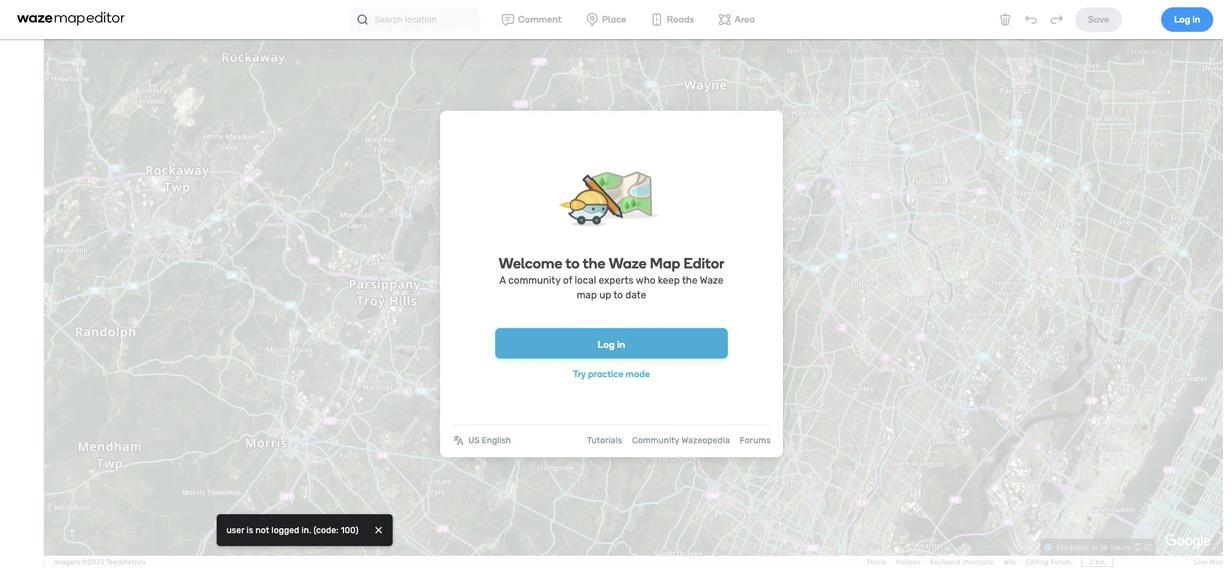 Task type: locate. For each thing, give the bounding box(es) containing it.
practice
[[588, 369, 624, 380]]

waze up experts
[[609, 255, 647, 272]]

to
[[566, 255, 580, 272], [614, 290, 623, 301]]

of
[[563, 275, 572, 287]]

0 horizontal spatial waze
[[609, 255, 647, 272]]

to right up
[[614, 290, 623, 301]]

the right keep
[[682, 275, 698, 287]]

up
[[599, 290, 611, 301]]

wazeopedia
[[682, 436, 730, 446]]

map
[[650, 255, 681, 272]]

0 vertical spatial the
[[583, 255, 606, 272]]

community wazeopedia
[[632, 436, 730, 446]]

1 vertical spatial the
[[682, 275, 698, 287]]

experts
[[599, 275, 634, 287]]

waze
[[609, 255, 647, 272], [700, 275, 724, 287]]

1 vertical spatial waze
[[700, 275, 724, 287]]

welcome to the waze map editor a community of local experts who keep the waze map up to date
[[499, 255, 724, 301]]

community
[[508, 275, 561, 287]]

keep
[[658, 275, 680, 287]]

who
[[636, 275, 656, 287]]

to up of
[[566, 255, 580, 272]]

1 vertical spatial to
[[614, 290, 623, 301]]

waze down the editor
[[700, 275, 724, 287]]

the
[[583, 255, 606, 272], [682, 275, 698, 287]]

try practice mode link
[[573, 369, 650, 380]]

map
[[577, 290, 597, 301]]

tutorials
[[587, 436, 622, 446]]

forums
[[740, 436, 771, 446]]

1 horizontal spatial to
[[614, 290, 623, 301]]

date
[[626, 290, 646, 301]]

0 horizontal spatial the
[[583, 255, 606, 272]]

0 horizontal spatial to
[[566, 255, 580, 272]]

local
[[575, 275, 596, 287]]

the up local
[[583, 255, 606, 272]]



Task type: vqa. For each thing, say whether or not it's contained in the screenshot.
Editor
yes



Task type: describe. For each thing, give the bounding box(es) containing it.
0 vertical spatial waze
[[609, 255, 647, 272]]

in
[[617, 339, 626, 351]]

mode
[[626, 369, 650, 380]]

forums link
[[740, 436, 771, 446]]

try
[[573, 369, 586, 380]]

1 horizontal spatial waze
[[700, 275, 724, 287]]

a
[[500, 275, 506, 287]]

log in
[[598, 339, 626, 351]]

community
[[632, 436, 679, 446]]

log
[[598, 339, 615, 351]]

try practice mode
[[573, 369, 650, 380]]

community wazeopedia link
[[632, 436, 730, 446]]

1 horizontal spatial the
[[682, 275, 698, 287]]

editor
[[684, 255, 724, 272]]

0 vertical spatial to
[[566, 255, 580, 272]]

welcome
[[499, 255, 563, 272]]

tutorials link
[[587, 436, 622, 446]]

log in link
[[495, 328, 728, 359]]



